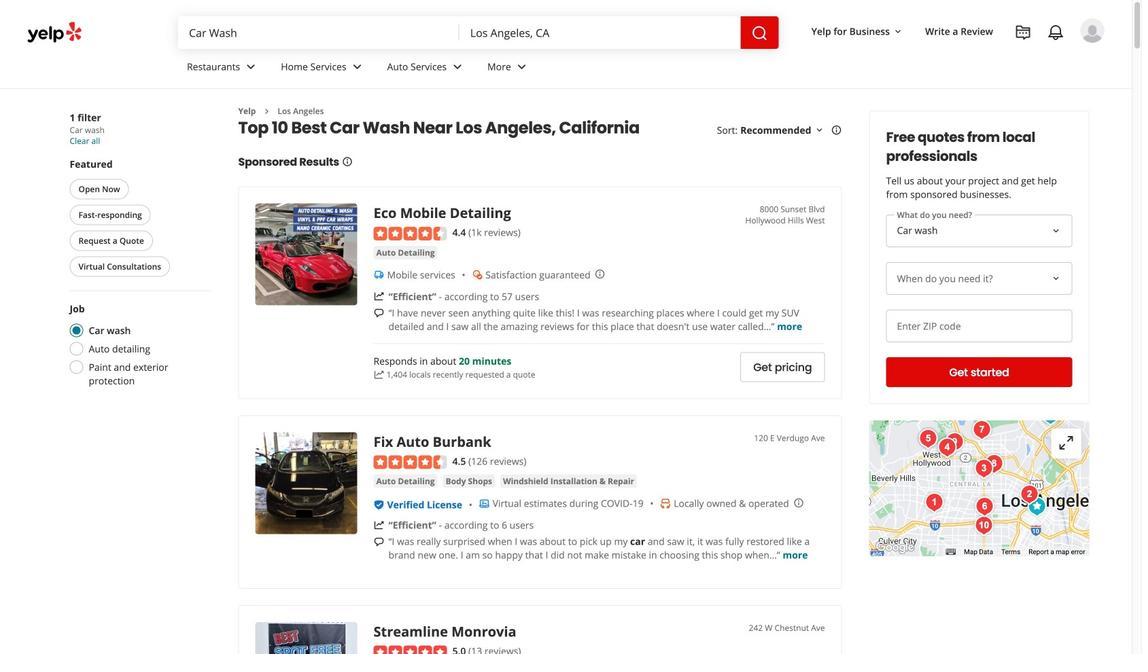 Task type: locate. For each thing, give the bounding box(es) containing it.
16 chevron down v2 image
[[893, 26, 904, 37], [814, 125, 825, 136]]

2 none field from the left
[[460, 16, 741, 49]]

16 chevron right v2 image
[[261, 106, 272, 117]]

None field
[[178, 16, 460, 49], [460, 16, 741, 49]]

4.5 star rating image
[[374, 456, 447, 470]]

  text field
[[886, 310, 1073, 343]]

16 trending v2 image
[[374, 291, 385, 302], [374, 370, 385, 381]]

info icon image
[[595, 269, 606, 280], [595, 269, 606, 280], [793, 498, 804, 509], [793, 498, 804, 509]]

16 laptop v2 image
[[479, 499, 490, 510]]

things to do, nail salons, plumbers search field
[[178, 16, 460, 49]]

4.4 star rating image
[[374, 227, 447, 241]]

group
[[67, 157, 211, 280]]

2 horizontal spatial 24 chevron down v2 image
[[450, 59, 466, 75]]

16 trending v2 image up 16 speech v2 image
[[374, 291, 385, 302]]

None search field
[[178, 16, 779, 49]]

1 vertical spatial 16 info v2 image
[[342, 156, 353, 167]]

0 horizontal spatial 16 chevron down v2 image
[[814, 125, 825, 136]]

1 horizontal spatial 16 chevron down v2 image
[[893, 26, 904, 37]]

2 24 chevron down v2 image from the left
[[349, 59, 366, 75]]

16 satisfactions guaranteed v2 image
[[472, 270, 483, 281]]

16 verified v2 image
[[374, 500, 385, 511]]

16 info v2 image
[[831, 125, 842, 136], [342, 156, 353, 167]]

1 horizontal spatial 24 chevron down v2 image
[[349, 59, 366, 75]]

option group
[[66, 302, 211, 388]]

projects image
[[1015, 24, 1032, 41]]

1 vertical spatial 16 trending v2 image
[[374, 370, 385, 381]]

16 speech v2 image
[[374, 308, 385, 319]]

business categories element
[[176, 49, 1105, 88]]

none field address, neighborhood, city, state or zip
[[460, 16, 741, 49]]

24 chevron down v2 image
[[243, 59, 259, 75], [349, 59, 366, 75], [450, 59, 466, 75]]

1 none field from the left
[[178, 16, 460, 49]]

16 speech v2 image
[[374, 537, 385, 548]]

user actions element
[[801, 17, 1124, 101]]

16 trending v2 image down 16 speech v2 image
[[374, 370, 385, 381]]

24 chevron down v2 image
[[514, 59, 530, 75]]

1 horizontal spatial 16 info v2 image
[[831, 125, 842, 136]]

0 vertical spatial 16 trending v2 image
[[374, 291, 385, 302]]

16 trending v2 image
[[374, 521, 385, 531]]

notifications image
[[1048, 24, 1064, 41]]

0 vertical spatial 16 chevron down v2 image
[[893, 26, 904, 37]]

3 24 chevron down v2 image from the left
[[450, 59, 466, 75]]

0 horizontal spatial 24 chevron down v2 image
[[243, 59, 259, 75]]

16 chevron down v2 image inside the user actions element
[[893, 26, 904, 37]]



Task type: vqa. For each thing, say whether or not it's contained in the screenshot.
Website menu's menu
no



Task type: describe. For each thing, give the bounding box(es) containing it.
terry t. image
[[1081, 18, 1105, 43]]

5 star rating image
[[374, 646, 447, 655]]

0 horizontal spatial 16 info v2 image
[[342, 156, 353, 167]]

search image
[[752, 25, 768, 42]]

2 16 trending v2 image from the top
[[374, 370, 385, 381]]

1 24 chevron down v2 image from the left
[[243, 59, 259, 75]]

address, neighborhood, city, state or zip search field
[[460, 16, 741, 49]]

0 vertical spatial 16 info v2 image
[[831, 125, 842, 136]]

16 locally owned v2 image
[[660, 499, 671, 510]]

1 16 trending v2 image from the top
[[374, 291, 385, 302]]

16 shipping v2 image
[[374, 270, 385, 281]]

1 vertical spatial 16 chevron down v2 image
[[814, 125, 825, 136]]

none field things to do, nail salons, plumbers
[[178, 16, 460, 49]]



